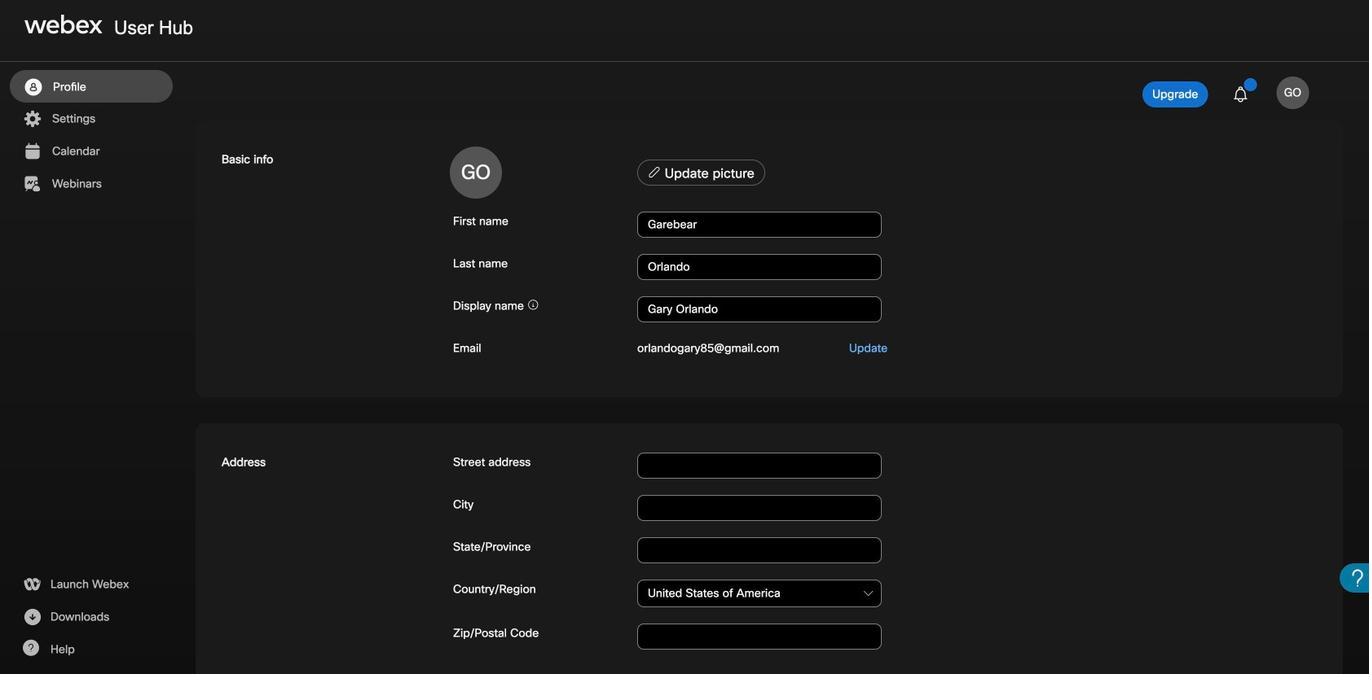 Task type: locate. For each thing, give the bounding box(es) containing it.
mds webex helix filled image
[[22, 575, 42, 595]]

None text field
[[637, 254, 882, 280], [637, 453, 882, 479], [637, 496, 882, 522], [637, 538, 882, 564], [637, 254, 882, 280], [637, 453, 882, 479], [637, 496, 882, 522], [637, 538, 882, 564]]

mds webinar_filled image
[[22, 174, 42, 194]]

mds people circle_filled image
[[23, 77, 43, 97]]

change profile picture element
[[634, 160, 1317, 191]]

None text field
[[637, 212, 882, 238], [637, 297, 882, 323], [637, 580, 882, 608], [637, 624, 882, 650], [637, 212, 882, 238], [637, 297, 882, 323], [637, 580, 882, 608], [637, 624, 882, 650]]

ng help active image
[[22, 641, 39, 657]]

mds edit_bold image
[[648, 166, 661, 179]]

mds content download_filled image
[[22, 608, 42, 628]]

mds meetings_filled image
[[22, 142, 42, 161]]



Task type: describe. For each thing, give the bounding box(es) containing it.
cisco webex image
[[24, 15, 103, 34]]

mds settings_filled image
[[22, 109, 42, 129]]



Task type: vqa. For each thing, say whether or not it's contained in the screenshot.
mds webinar_filled Icon
yes



